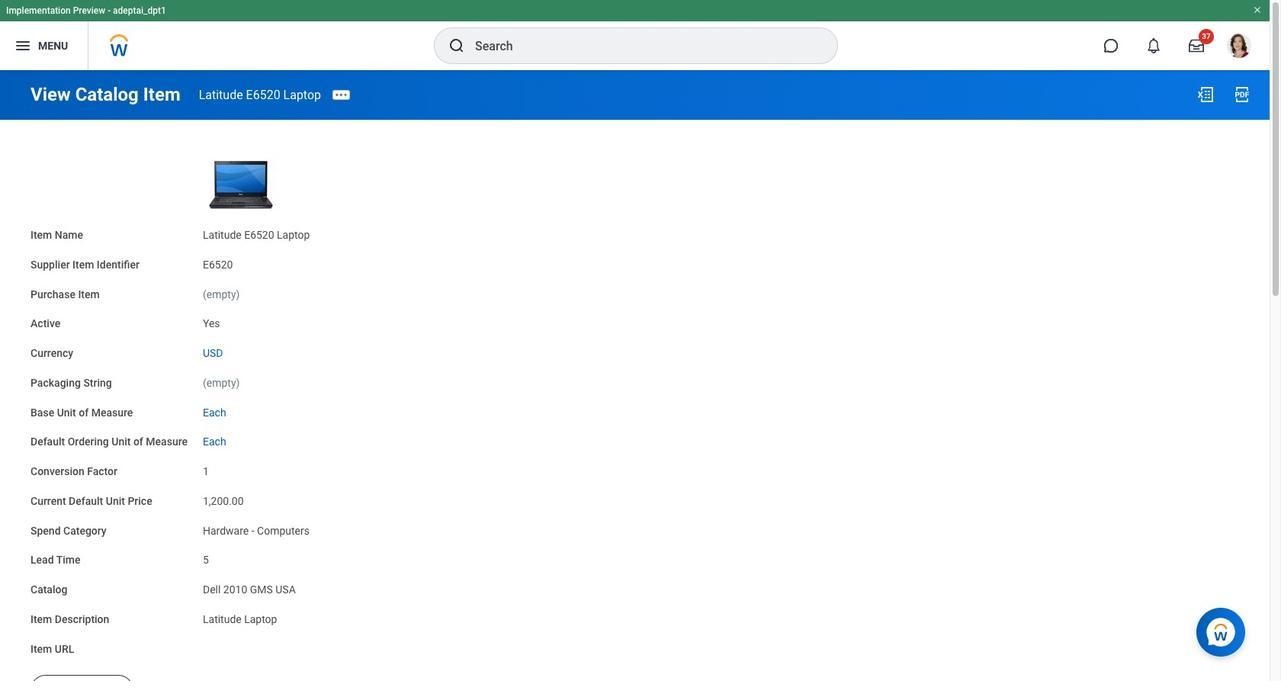 Task type: describe. For each thing, give the bounding box(es) containing it.
view
[[31, 84, 71, 105]]

gms
[[250, 584, 273, 596]]

menu
[[38, 39, 68, 52]]

supplier item identifier
[[31, 259, 140, 271]]

time
[[56, 554, 80, 566]]

each link for default ordering unit of measure
[[203, 433, 226, 448]]

hardware - computers element
[[203, 522, 310, 537]]

notifications large image
[[1147, 38, 1162, 53]]

view catalog item main content
[[0, 70, 1271, 681]]

latitude laptop
[[203, 613, 277, 626]]

default ordering unit of measure
[[31, 436, 188, 448]]

adeptai_dpt1
[[113, 5, 166, 16]]

purchase
[[31, 288, 75, 300]]

conversion
[[31, 466, 84, 478]]

profile logan mcneil image
[[1228, 34, 1252, 61]]

yes
[[203, 318, 220, 330]]

url
[[55, 643, 74, 655]]

ordering
[[68, 436, 109, 448]]

close environment banner image
[[1254, 5, 1263, 14]]

usa
[[276, 584, 296, 596]]

supplier
[[31, 259, 70, 271]]

lead time
[[31, 554, 80, 566]]

identifier
[[97, 259, 140, 271]]

inbox large image
[[1190, 38, 1205, 53]]

implementation
[[6, 5, 71, 16]]

item name element
[[203, 220, 310, 243]]

unit for ordering
[[112, 436, 131, 448]]

usd
[[203, 347, 223, 359]]

0 vertical spatial measure
[[91, 406, 133, 419]]

item url
[[31, 643, 74, 655]]

2 vertical spatial laptop
[[244, 613, 277, 626]]

latitude for description
[[203, 613, 242, 626]]

1,200.00
[[203, 495, 244, 507]]

0 vertical spatial of
[[79, 406, 89, 419]]

(empty) for packaging string
[[203, 377, 240, 389]]

e6520 for the latitude e6520 laptop link
[[246, 87, 281, 102]]

usd link
[[203, 344, 223, 359]]

packaging
[[31, 377, 81, 389]]

0 vertical spatial default
[[31, 436, 65, 448]]

hardware
[[203, 525, 249, 537]]

dell
[[203, 584, 221, 596]]

menu button
[[0, 21, 88, 70]]

latitude e6520 laptop for item name element
[[203, 229, 310, 241]]

e6520.jpg image
[[203, 134, 279, 211]]

latitude e6520 laptop link
[[199, 87, 321, 102]]

active
[[31, 318, 60, 330]]

latitude e6520 laptop for the latitude e6520 laptop link
[[199, 87, 321, 102]]

hardware - computers
[[203, 525, 310, 537]]

current
[[31, 495, 66, 507]]

2 vertical spatial e6520
[[203, 259, 233, 271]]

purchase item
[[31, 288, 100, 300]]

conversion factor
[[31, 466, 117, 478]]

1
[[203, 466, 209, 478]]

supplier item identifier element
[[203, 249, 233, 272]]

Search Workday  search field
[[475, 29, 807, 63]]

current default unit price element
[[203, 486, 244, 509]]

menu banner
[[0, 0, 1271, 70]]

- inside menu banner
[[108, 5, 111, 16]]



Task type: locate. For each thing, give the bounding box(es) containing it.
1 vertical spatial laptop
[[277, 229, 310, 241]]

0 vertical spatial e6520
[[246, 87, 281, 102]]

2 each from the top
[[203, 436, 226, 448]]

1 vertical spatial each
[[203, 436, 226, 448]]

price
[[128, 495, 152, 507]]

1 vertical spatial default
[[69, 495, 103, 507]]

1 vertical spatial measure
[[146, 436, 188, 448]]

preview
[[73, 5, 105, 16]]

catalog down lead time
[[31, 584, 67, 596]]

5
[[203, 554, 209, 566]]

each link for base unit of measure
[[203, 403, 226, 419]]

conversion factor element
[[203, 456, 209, 479]]

each
[[203, 406, 226, 419], [203, 436, 226, 448]]

1 horizontal spatial of
[[133, 436, 143, 448]]

0 horizontal spatial -
[[108, 5, 111, 16]]

0 vertical spatial (empty)
[[203, 288, 240, 300]]

0 vertical spatial latitude
[[199, 87, 243, 102]]

packaging string
[[31, 377, 112, 389]]

- right preview
[[108, 5, 111, 16]]

laptop for the latitude e6520 laptop link
[[284, 87, 321, 102]]

2 (empty) from the top
[[203, 377, 240, 389]]

of up 'ordering'
[[79, 406, 89, 419]]

2 each link from the top
[[203, 433, 226, 448]]

1 each from the top
[[203, 406, 226, 419]]

default down base
[[31, 436, 65, 448]]

2 vertical spatial unit
[[106, 495, 125, 507]]

catalog right view
[[75, 84, 139, 105]]

each for base unit of measure
[[203, 406, 226, 419]]

37 button
[[1180, 29, 1215, 63]]

unit right base
[[57, 406, 76, 419]]

- right hardware
[[252, 525, 255, 537]]

view printable version (pdf) image
[[1234, 85, 1252, 104]]

base
[[31, 406, 54, 419]]

1 vertical spatial (empty)
[[203, 377, 240, 389]]

name
[[55, 229, 83, 241]]

e6520
[[246, 87, 281, 102], [244, 229, 274, 241], [203, 259, 233, 271]]

-
[[108, 5, 111, 16], [252, 525, 255, 537]]

each for default ordering unit of measure
[[203, 436, 226, 448]]

1 vertical spatial -
[[252, 525, 255, 537]]

catalog
[[75, 84, 139, 105], [31, 584, 67, 596]]

1 vertical spatial latitude e6520 laptop
[[203, 229, 310, 241]]

1 vertical spatial latitude
[[203, 229, 242, 241]]

factor
[[87, 466, 117, 478]]

latitude
[[199, 87, 243, 102], [203, 229, 242, 241], [203, 613, 242, 626]]

category
[[63, 525, 107, 537]]

0 vertical spatial laptop
[[284, 87, 321, 102]]

e6520 inside item name element
[[244, 229, 274, 241]]

laptop
[[284, 87, 321, 102], [277, 229, 310, 241], [244, 613, 277, 626]]

item
[[143, 84, 181, 105], [31, 229, 52, 241], [73, 259, 94, 271], [78, 288, 100, 300], [31, 613, 52, 626], [31, 643, 52, 655]]

item description
[[31, 613, 109, 626]]

spend
[[31, 525, 61, 537]]

measure up default ordering unit of measure
[[91, 406, 133, 419]]

view catalog item
[[31, 84, 181, 105]]

1 vertical spatial unit
[[112, 436, 131, 448]]

unit for default
[[106, 495, 125, 507]]

computers
[[257, 525, 310, 537]]

(empty) up active element
[[203, 288, 240, 300]]

description
[[55, 613, 109, 626]]

dell 2010 gms usa
[[203, 584, 296, 596]]

default up category
[[69, 495, 103, 507]]

0 vertical spatial -
[[108, 5, 111, 16]]

current default unit price
[[31, 495, 152, 507]]

1 horizontal spatial -
[[252, 525, 255, 537]]

search image
[[448, 37, 466, 55]]

export to excel image
[[1197, 85, 1216, 104]]

active element
[[203, 309, 220, 331]]

1 vertical spatial of
[[133, 436, 143, 448]]

2010
[[223, 584, 247, 596]]

measure
[[91, 406, 133, 419], [146, 436, 188, 448]]

lead time element
[[203, 545, 209, 568]]

1 horizontal spatial default
[[69, 495, 103, 507]]

each link
[[203, 403, 226, 419], [203, 433, 226, 448]]

implementation preview -   adeptai_dpt1
[[6, 5, 166, 16]]

0 vertical spatial each link
[[203, 403, 226, 419]]

1 horizontal spatial measure
[[146, 436, 188, 448]]

(empty) for purchase item
[[203, 288, 240, 300]]

0 horizontal spatial catalog
[[31, 584, 67, 596]]

0 vertical spatial catalog
[[75, 84, 139, 105]]

0 horizontal spatial of
[[79, 406, 89, 419]]

base unit of measure
[[31, 406, 133, 419]]

0 horizontal spatial measure
[[91, 406, 133, 419]]

1 vertical spatial each link
[[203, 433, 226, 448]]

laptop inside item name element
[[277, 229, 310, 241]]

latitude e6520 laptop
[[199, 87, 321, 102], [203, 229, 310, 241]]

(empty) down usd
[[203, 377, 240, 389]]

1 vertical spatial catalog
[[31, 584, 67, 596]]

latitude for name
[[203, 229, 242, 241]]

0 horizontal spatial default
[[31, 436, 65, 448]]

1 each link from the top
[[203, 403, 226, 419]]

- inside hardware - computers element
[[252, 525, 255, 537]]

measure up price at left
[[146, 436, 188, 448]]

unit
[[57, 406, 76, 419], [112, 436, 131, 448], [106, 495, 125, 507]]

1 horizontal spatial catalog
[[75, 84, 139, 105]]

1 vertical spatial e6520
[[244, 229, 274, 241]]

2 vertical spatial latitude
[[203, 613, 242, 626]]

0 vertical spatial each
[[203, 406, 226, 419]]

dell 2010 gms usa element
[[203, 581, 296, 596]]

of right 'ordering'
[[133, 436, 143, 448]]

string
[[83, 377, 112, 389]]

0 vertical spatial latitude e6520 laptop
[[199, 87, 321, 102]]

of
[[79, 406, 89, 419], [133, 436, 143, 448]]

0 vertical spatial unit
[[57, 406, 76, 419]]

item name
[[31, 229, 83, 241]]

37
[[1203, 32, 1212, 40]]

e6520 for item name element
[[244, 229, 274, 241]]

(empty)
[[203, 288, 240, 300], [203, 377, 240, 389]]

lead
[[31, 554, 54, 566]]

latitude inside item name element
[[203, 229, 242, 241]]

laptop for item name element
[[277, 229, 310, 241]]

justify image
[[14, 37, 32, 55]]

1 (empty) from the top
[[203, 288, 240, 300]]

unit right 'ordering'
[[112, 436, 131, 448]]

unit left price at left
[[106, 495, 125, 507]]

spend category
[[31, 525, 107, 537]]

default
[[31, 436, 65, 448], [69, 495, 103, 507]]

currency
[[31, 347, 73, 359]]



Task type: vqa. For each thing, say whether or not it's contained in the screenshot.
you
no



